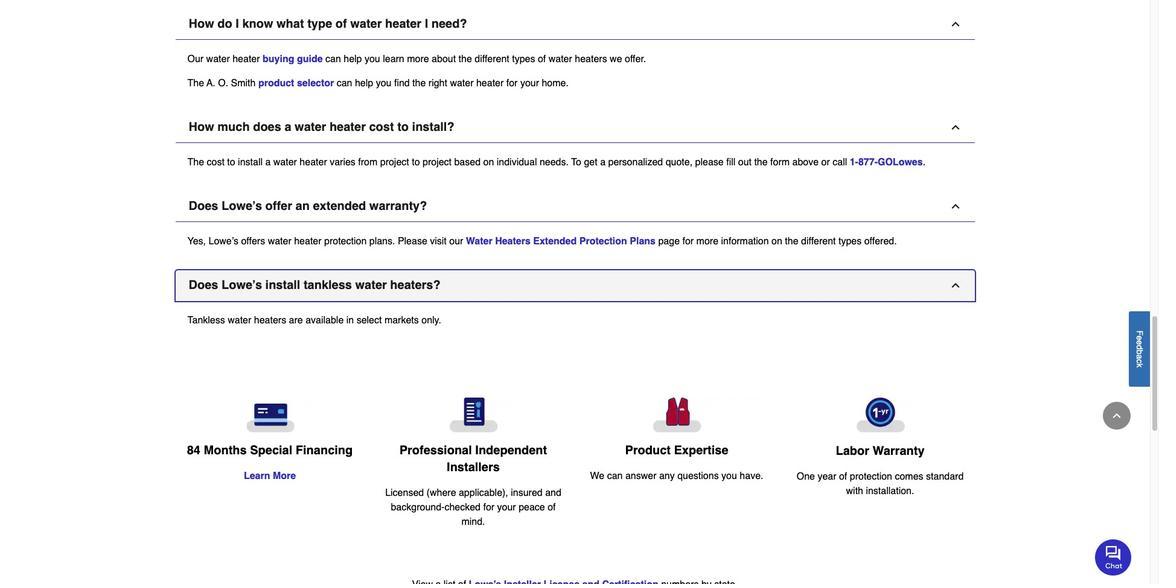 Task type: describe. For each thing, give the bounding box(es) containing it.
the right information
[[785, 236, 799, 247]]

f
[[1135, 331, 1145, 336]]

1 vertical spatial can
[[337, 78, 352, 89]]

chevron up image inside scroll to top element
[[1111, 410, 1123, 422]]

of inside the licensed (where applicable), insured and background-checked for your peace of mind.
[[548, 503, 556, 514]]

tankless
[[304, 279, 352, 293]]

mind.
[[462, 517, 485, 528]]

product
[[625, 444, 671, 458]]

out
[[738, 157, 752, 168]]

0 vertical spatial different
[[475, 54, 510, 65]]

2 vertical spatial you
[[722, 471, 737, 482]]

how much does a water heater cost to install? button
[[175, 113, 975, 143]]

scroll to top element
[[1103, 402, 1131, 430]]

water right right
[[450, 78, 474, 89]]

professional
[[400, 444, 472, 458]]

learn more
[[244, 471, 296, 482]]

does for does lowe's install tankless water heaters?
[[189, 279, 218, 293]]

a.
[[207, 78, 215, 89]]

plans.
[[369, 236, 395, 247]]

yes, lowe's offers water heater protection plans. please visit our water heaters extended protection plans page for more information on the different types offered.
[[188, 236, 897, 247]]

of up home.
[[538, 54, 546, 65]]

markets
[[385, 316, 419, 326]]

an
[[296, 200, 310, 213]]

the right find
[[413, 78, 426, 89]]

cost inside button
[[369, 120, 394, 134]]

d
[[1135, 345, 1145, 350]]

1 horizontal spatial for
[[507, 78, 518, 89]]

have.
[[740, 471, 764, 482]]

tankless water heaters are available in select markets only.
[[188, 316, 441, 326]]

more
[[273, 471, 296, 482]]

product
[[258, 78, 294, 89]]

the for the a. o. smith product selector can help you find the right water heater for your home.
[[188, 78, 204, 89]]

applicable),
[[459, 488, 508, 499]]

2 project from the left
[[423, 157, 452, 168]]

how do i know what type of water heater i need? button
[[175, 9, 975, 40]]

varies
[[330, 157, 356, 168]]

or
[[822, 157, 830, 168]]

lowe's for offer
[[222, 200, 262, 213]]

a lowe's red vest icon. image
[[585, 398, 769, 433]]

a down does
[[265, 157, 271, 168]]

install inside button
[[265, 279, 300, 293]]

lowe's for install
[[222, 279, 262, 293]]

comes
[[895, 471, 924, 482]]

(where
[[427, 488, 456, 499]]

please
[[398, 236, 427, 247]]

protection
[[580, 236, 627, 247]]

page
[[659, 236, 680, 247]]

any
[[659, 471, 675, 482]]

information
[[721, 236, 769, 247]]

yes,
[[188, 236, 206, 247]]

smith
[[231, 78, 256, 89]]

1 vertical spatial heaters
[[254, 316, 286, 326]]

f e e d b a c k button
[[1129, 311, 1151, 387]]

water
[[466, 236, 493, 247]]

c
[[1135, 359, 1145, 363]]

know
[[242, 17, 273, 31]]

much
[[218, 120, 250, 134]]

of inside button
[[336, 17, 347, 31]]

1 e from the top
[[1135, 336, 1145, 340]]

heater right right
[[476, 78, 504, 89]]

tankless
[[188, 316, 225, 326]]

the cost to install a water heater varies from project to project based on individual needs. to get a personalized quote, please fill out the form above or call 1-877-golowes .
[[188, 157, 926, 168]]

your inside the licensed (where applicable), insured and background-checked for your peace of mind.
[[497, 503, 516, 514]]

labor
[[836, 444, 870, 458]]

right
[[429, 78, 447, 89]]

our
[[188, 54, 204, 65]]

extended
[[533, 236, 577, 247]]

selector
[[297, 78, 334, 89]]

one year of protection comes standard with installation.
[[797, 471, 964, 497]]

plans
[[630, 236, 656, 247]]

individual
[[497, 157, 537, 168]]

heater up smith
[[233, 54, 260, 65]]

please
[[696, 157, 724, 168]]

does lowe's offer an extended warranty? button
[[175, 192, 975, 223]]

professional independent installers
[[400, 444, 547, 475]]

the right about
[[459, 54, 472, 65]]

form
[[771, 157, 790, 168]]

0 horizontal spatial install
[[238, 157, 263, 168]]

offer.
[[625, 54, 646, 65]]

1 horizontal spatial heaters
[[575, 54, 607, 65]]

the for the cost to install a water heater varies from project to project based on individual needs. to get a personalized quote, please fill out the form above or call 1-877-golowes .
[[188, 157, 204, 168]]

in
[[347, 316, 354, 326]]

one
[[797, 471, 815, 482]]

water heaters extended protection plans link
[[466, 236, 656, 247]]

what
[[277, 17, 304, 31]]

does lowe's offer an extended warranty?
[[189, 200, 427, 213]]

1-
[[850, 157, 859, 168]]

chevron up image for does lowe's install tankless water heaters?
[[950, 280, 962, 292]]

b
[[1135, 350, 1145, 355]]

to
[[571, 157, 582, 168]]

1 vertical spatial cost
[[207, 157, 225, 168]]

independent
[[476, 444, 547, 458]]

insured
[[511, 488, 543, 499]]

877-
[[859, 157, 878, 168]]

need?
[[432, 17, 467, 31]]

a right does
[[285, 120, 291, 134]]

do
[[218, 17, 232, 31]]

golowes
[[878, 157, 923, 168]]

heater up learn
[[385, 17, 422, 31]]

select
[[357, 316, 382, 326]]

call
[[833, 157, 848, 168]]

water down does
[[273, 157, 297, 168]]

heater down the does lowe's offer an extended warranty?
[[294, 236, 322, 247]]

warranty?
[[370, 200, 427, 213]]

product selector link
[[258, 78, 334, 89]]

84
[[187, 444, 201, 458]]

84 months special financing
[[187, 444, 353, 458]]

0 horizontal spatial protection
[[324, 236, 367, 247]]

of inside one year of protection comes standard with installation.
[[839, 471, 848, 482]]

water right offers
[[268, 236, 292, 247]]

offers
[[241, 236, 265, 247]]



Task type: vqa. For each thing, say whether or not it's contained in the screenshot.
flooring?
no



Task type: locate. For each thing, give the bounding box(es) containing it.
can right we
[[607, 471, 623, 482]]

you left find
[[376, 78, 392, 89]]

0 vertical spatial heaters
[[575, 54, 607, 65]]

1 horizontal spatial more
[[697, 236, 719, 247]]

guide
[[297, 54, 323, 65]]

of
[[336, 17, 347, 31], [538, 54, 546, 65], [839, 471, 848, 482], [548, 503, 556, 514]]

2 horizontal spatial for
[[683, 236, 694, 247]]

1 i from the left
[[236, 17, 239, 31]]

0 horizontal spatial different
[[475, 54, 510, 65]]

lowe's right "yes," on the left of page
[[209, 236, 239, 247]]

for down applicable),
[[483, 503, 495, 514]]

chevron up image for how much does a water heater cost to install?
[[950, 122, 962, 134]]

heater up the varies
[[330, 120, 366, 134]]

protection down extended
[[324, 236, 367, 247]]

offer
[[265, 200, 292, 213]]

our
[[449, 236, 463, 247]]

lowe's left offer
[[222, 200, 262, 213]]

water right the tankless on the bottom left
[[228, 316, 251, 326]]

on right information
[[772, 236, 783, 247]]

1 vertical spatial protection
[[850, 471, 893, 482]]

above
[[793, 157, 819, 168]]

installers
[[447, 461, 500, 475]]

0 horizontal spatial heaters
[[254, 316, 286, 326]]

1 horizontal spatial cost
[[369, 120, 394, 134]]

1 vertical spatial types
[[839, 236, 862, 247]]

0 vertical spatial types
[[512, 54, 535, 65]]

to down the install?
[[412, 157, 420, 168]]

we
[[610, 54, 622, 65]]

expertise
[[674, 444, 729, 458]]

from
[[358, 157, 378, 168]]

0 vertical spatial how
[[189, 17, 214, 31]]

0 vertical spatial for
[[507, 78, 518, 89]]

1 vertical spatial does
[[189, 279, 218, 293]]

0 vertical spatial more
[[407, 54, 429, 65]]

quote,
[[666, 157, 693, 168]]

install?
[[412, 120, 455, 134]]

with
[[846, 486, 864, 497]]

can right guide
[[326, 54, 341, 65]]

0 horizontal spatial for
[[483, 503, 495, 514]]

the right out
[[755, 157, 768, 168]]

water
[[350, 17, 382, 31], [206, 54, 230, 65], [549, 54, 572, 65], [450, 78, 474, 89], [295, 120, 326, 134], [273, 157, 297, 168], [268, 236, 292, 247], [355, 279, 387, 293], [228, 316, 251, 326]]

i left the need?
[[425, 17, 428, 31]]

1 horizontal spatial different
[[801, 236, 836, 247]]

licensed (where applicable), insured and background-checked for your peace of mind.
[[385, 488, 562, 528]]

a dark blue background check icon. image
[[381, 398, 566, 433]]

1 project from the left
[[380, 157, 409, 168]]

we
[[590, 471, 605, 482]]

to left the install?
[[397, 120, 409, 134]]

lowe's
[[222, 200, 262, 213], [209, 236, 239, 247], [222, 279, 262, 293]]

0 vertical spatial you
[[365, 54, 380, 65]]

available
[[306, 316, 344, 326]]

help left find
[[355, 78, 373, 89]]

to inside button
[[397, 120, 409, 134]]

lowe's down offers
[[222, 279, 262, 293]]

a right get
[[600, 157, 606, 168]]

the a. o. smith product selector can help you find the right water heater for your home.
[[188, 78, 569, 89]]

questions
[[678, 471, 719, 482]]

chevron up image for does lowe's offer an extended warranty?
[[950, 201, 962, 213]]

1 horizontal spatial protection
[[850, 471, 893, 482]]

water right our
[[206, 54, 230, 65]]

0 horizontal spatial more
[[407, 54, 429, 65]]

o.
[[218, 78, 228, 89]]

installation.
[[866, 486, 915, 497]]

warranty
[[873, 444, 925, 458]]

financing
[[296, 444, 353, 458]]

background-
[[391, 503, 445, 514]]

special
[[250, 444, 292, 458]]

can right selector
[[337, 78, 352, 89]]

learn
[[383, 54, 405, 65]]

1 vertical spatial more
[[697, 236, 719, 247]]

chevron up image
[[950, 201, 962, 213], [950, 280, 962, 292], [1111, 410, 1123, 422]]

1 horizontal spatial types
[[839, 236, 862, 247]]

0 vertical spatial cost
[[369, 120, 394, 134]]

0 horizontal spatial on
[[483, 157, 494, 168]]

chat invite button image
[[1096, 539, 1132, 576]]

does up "yes," on the left of page
[[189, 200, 218, 213]]

for right the "page" on the top right of page
[[683, 236, 694, 247]]

only.
[[422, 316, 441, 326]]

0 vertical spatial your
[[521, 78, 539, 89]]

your left home.
[[521, 78, 539, 89]]

e
[[1135, 336, 1145, 340], [1135, 340, 1145, 345]]

1 horizontal spatial on
[[772, 236, 783, 247]]

heaters left we
[[575, 54, 607, 65]]

1 vertical spatial install
[[265, 279, 300, 293]]

1 vertical spatial chevron up image
[[950, 280, 962, 292]]

chevron up image inside "does lowe's install tankless water heaters?" button
[[950, 280, 962, 292]]

2 vertical spatial can
[[607, 471, 623, 482]]

0 vertical spatial chevron up image
[[950, 201, 962, 213]]

2 does from the top
[[189, 279, 218, 293]]

you left learn
[[365, 54, 380, 65]]

buying
[[263, 54, 294, 65]]

a blue 1-year labor warranty icon. image
[[788, 398, 973, 433]]

more right learn
[[407, 54, 429, 65]]

2 chevron up image from the top
[[950, 122, 962, 134]]

0 horizontal spatial cost
[[207, 157, 225, 168]]

cost
[[369, 120, 394, 134], [207, 157, 225, 168]]

2 i from the left
[[425, 17, 428, 31]]

checked
[[445, 503, 481, 514]]

our water heater buying guide can help you learn more about the different types of water heaters we offer.
[[188, 54, 646, 65]]

chevron up image for how do i know what type of water heater i need?
[[950, 18, 962, 30]]

2 how from the top
[[189, 120, 214, 134]]

offered.
[[865, 236, 897, 247]]

different
[[475, 54, 510, 65], [801, 236, 836, 247]]

to down much
[[227, 157, 235, 168]]

chevron up image inside how much does a water heater cost to install? button
[[950, 122, 962, 134]]

how do i know what type of water heater i need?
[[189, 17, 467, 31]]

water right does
[[295, 120, 326, 134]]

the
[[459, 54, 472, 65], [413, 78, 426, 89], [755, 157, 768, 168], [785, 236, 799, 247]]

a up k
[[1135, 355, 1145, 359]]

peace
[[519, 503, 545, 514]]

1 horizontal spatial install
[[265, 279, 300, 293]]

help up the a. o. smith product selector can help you find the right water heater for your home.
[[344, 54, 362, 65]]

0 vertical spatial lowe's
[[222, 200, 262, 213]]

1 vertical spatial you
[[376, 78, 392, 89]]

0 horizontal spatial types
[[512, 54, 535, 65]]

heaters?
[[390, 279, 441, 293]]

how for how do i know what type of water heater i need?
[[189, 17, 214, 31]]

chevron up image inside how do i know what type of water heater i need? button
[[950, 18, 962, 30]]

heaters
[[575, 54, 607, 65], [254, 316, 286, 326]]

does for does lowe's offer an extended warranty?
[[189, 200, 218, 213]]

e up b
[[1135, 340, 1145, 345]]

1 vertical spatial different
[[801, 236, 836, 247]]

0 vertical spatial the
[[188, 78, 204, 89]]

does up the tankless on the bottom left
[[189, 279, 218, 293]]

heaters left "are"
[[254, 316, 286, 326]]

cost up "from" on the top left of the page
[[369, 120, 394, 134]]

1 vertical spatial how
[[189, 120, 214, 134]]

of right type
[[336, 17, 347, 31]]

1 horizontal spatial to
[[397, 120, 409, 134]]

2 vertical spatial chevron up image
[[1111, 410, 1123, 422]]

install down much
[[238, 157, 263, 168]]

0 vertical spatial protection
[[324, 236, 367, 247]]

0 vertical spatial can
[[326, 54, 341, 65]]

you
[[365, 54, 380, 65], [376, 78, 392, 89], [722, 471, 737, 482]]

1-877-golowes link
[[850, 157, 923, 168]]

how left much
[[189, 120, 214, 134]]

year
[[818, 471, 837, 482]]

0 vertical spatial help
[[344, 54, 362, 65]]

for inside the licensed (where applicable), insured and background-checked for your peace of mind.
[[483, 503, 495, 514]]

chevron up image
[[950, 18, 962, 30], [950, 122, 962, 134]]

of down and
[[548, 503, 556, 514]]

1 horizontal spatial your
[[521, 78, 539, 89]]

1 horizontal spatial i
[[425, 17, 428, 31]]

extended
[[313, 200, 366, 213]]

1 does from the top
[[189, 200, 218, 213]]

project right "from" on the top left of the page
[[380, 157, 409, 168]]

protection inside one year of protection comes standard with installation.
[[850, 471, 893, 482]]

fill
[[727, 157, 736, 168]]

0 horizontal spatial your
[[497, 503, 516, 514]]

project left based
[[423, 157, 452, 168]]

0 vertical spatial install
[[238, 157, 263, 168]]

1 vertical spatial your
[[497, 503, 516, 514]]

get
[[584, 157, 598, 168]]

0 vertical spatial on
[[483, 157, 494, 168]]

0 horizontal spatial i
[[236, 17, 239, 31]]

chevron up image inside does lowe's offer an extended warranty? button
[[950, 201, 962, 213]]

a
[[285, 120, 291, 134], [265, 157, 271, 168], [600, 157, 606, 168], [1135, 355, 1145, 359]]

water up home.
[[549, 54, 572, 65]]

1 vertical spatial for
[[683, 236, 694, 247]]

cost down much
[[207, 157, 225, 168]]

buying guide link
[[263, 54, 323, 65]]

1 vertical spatial the
[[188, 157, 204, 168]]

on
[[483, 157, 494, 168], [772, 236, 783, 247]]

of right year
[[839, 471, 848, 482]]

protection
[[324, 236, 367, 247], [850, 471, 893, 482]]

does
[[189, 200, 218, 213], [189, 279, 218, 293]]

find
[[394, 78, 410, 89]]

k
[[1135, 363, 1145, 368]]

we can answer any questions you have.
[[590, 471, 764, 482]]

about
[[432, 54, 456, 65]]

months
[[204, 444, 247, 458]]

0 horizontal spatial to
[[227, 157, 235, 168]]

labor warranty
[[836, 444, 925, 458]]

1 vertical spatial chevron up image
[[950, 122, 962, 134]]

2 vertical spatial for
[[483, 503, 495, 514]]

install up "are"
[[265, 279, 300, 293]]

lowe's for offers
[[209, 236, 239, 247]]

1 the from the top
[[188, 78, 204, 89]]

i right do
[[236, 17, 239, 31]]

how left do
[[189, 17, 214, 31]]

are
[[289, 316, 303, 326]]

visit
[[430, 236, 447, 247]]

water up select
[[355, 279, 387, 293]]

1 how from the top
[[189, 17, 214, 31]]

0 vertical spatial chevron up image
[[950, 18, 962, 30]]

2 horizontal spatial to
[[412, 157, 420, 168]]

credit card icon. image
[[178, 398, 362, 433]]

on right based
[[483, 157, 494, 168]]

based
[[454, 157, 481, 168]]

1 vertical spatial on
[[772, 236, 783, 247]]

e up d
[[1135, 336, 1145, 340]]

1 vertical spatial help
[[355, 78, 373, 89]]

your down insured
[[497, 503, 516, 514]]

for left home.
[[507, 78, 518, 89]]

1 horizontal spatial project
[[423, 157, 452, 168]]

water right type
[[350, 17, 382, 31]]

2 the from the top
[[188, 157, 204, 168]]

type
[[308, 17, 332, 31]]

2 e from the top
[[1135, 340, 1145, 345]]

0 horizontal spatial project
[[380, 157, 409, 168]]

2 vertical spatial lowe's
[[222, 279, 262, 293]]

you left have.
[[722, 471, 737, 482]]

protection up with
[[850, 471, 893, 482]]

home.
[[542, 78, 569, 89]]

1 chevron up image from the top
[[950, 18, 962, 30]]

heaters
[[495, 236, 531, 247]]

how for how much does a water heater cost to install?
[[189, 120, 214, 134]]

heater left the varies
[[300, 157, 327, 168]]

does lowe's install tankless water heaters? button
[[175, 271, 975, 302]]

1 vertical spatial lowe's
[[209, 236, 239, 247]]

more left information
[[697, 236, 719, 247]]

0 vertical spatial does
[[189, 200, 218, 213]]



